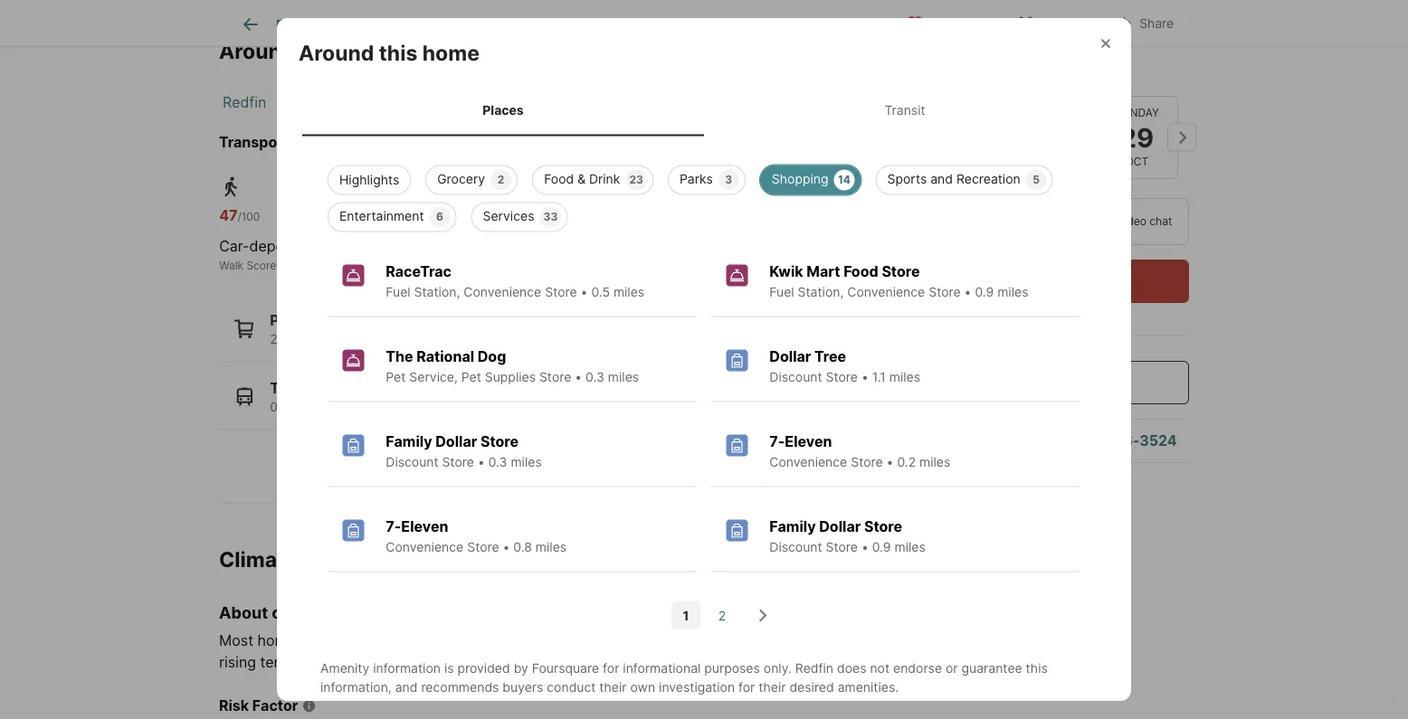 Task type: locate. For each thing, give the bounding box(es) containing it.
desired
[[790, 680, 834, 696]]

redfin
[[223, 93, 266, 111], [795, 661, 834, 676]]

redfin up "transportation"
[[223, 93, 266, 111]]

0.3
[[586, 370, 605, 385], [489, 455, 507, 470]]

1 horizontal spatial by
[[705, 632, 722, 650]]

0 vertical spatial 0.9
[[975, 285, 994, 300]]

7- for 7-eleven convenience store • 0.8 miles
[[386, 518, 401, 536]]

2 horizontal spatial 2
[[719, 608, 726, 624]]

0 horizontal spatial pet
[[386, 370, 406, 385]]

foursquare
[[532, 661, 599, 676]]

/100 inside 43 /100
[[434, 210, 457, 224]]

score
[[247, 259, 276, 272], [453, 259, 482, 272]]

0.3 up the '7-eleven convenience store • 0.8 miles'
[[489, 455, 507, 470]]

option
[[906, 198, 1038, 245]]

miles right 0.5
[[614, 285, 645, 300]]

around down overview
[[299, 40, 374, 65]]

this right guarantee
[[1026, 661, 1048, 676]]

1 score from the left
[[247, 259, 276, 272]]

7-
[[770, 433, 785, 451], [386, 518, 401, 536]]

schedule
[[999, 272, 1064, 290]]

1 horizontal spatial oct
[[1036, 155, 1059, 168]]

0 vertical spatial places
[[483, 102, 524, 118]]

by inside amenity information is provided by foursquare for informational purposes only. redfin does not endorse or guarantee this information, and recommends buyers conduct their own investigation for their desired amenities.
[[514, 661, 528, 676]]

station, down mart on the top right
[[798, 285, 844, 300]]

1 horizontal spatial station,
[[798, 285, 844, 300]]

None button
[[1096, 96, 1179, 179]]

1 vertical spatial places
[[270, 312, 317, 329]]

convenience inside the '7-eleven convenience store • 0.8 miles'
[[386, 540, 464, 555]]

0 horizontal spatial transit
[[270, 379, 320, 397]]

places tab
[[302, 88, 704, 132]]

/100 up car-
[[238, 210, 260, 224]]

oct down '29'
[[1126, 155, 1149, 168]]

oct button left 5
[[917, 95, 999, 180]]

3
[[725, 173, 733, 186], [438, 332, 447, 347]]

discount inside family dollar store discount store • 0.3 miles
[[386, 455, 439, 470]]

7- inside 7-eleven convenience store • 0.2 miles
[[770, 433, 785, 451]]

be
[[616, 632, 633, 650]]

climate up purposes
[[726, 632, 775, 650]]

1 horizontal spatial &
[[613, 17, 621, 32]]

2 station, from the left
[[798, 285, 844, 300]]

• inside the rational dog pet service, pet supplies store • 0.3 miles
[[575, 370, 582, 385]]

1 vertical spatial 0.3
[[489, 455, 507, 470]]

1 vertical spatial transit
[[415, 259, 450, 272]]

& left tax
[[613, 17, 621, 32]]

2 horizontal spatial dollar
[[819, 518, 861, 536]]

0.3 inside family dollar store discount store • 0.3 miles
[[489, 455, 507, 470]]

1 vertical spatial family
[[770, 518, 816, 536]]

2 score from the left
[[453, 259, 482, 272]]

eleven down family dollar store discount store • 0.3 miles
[[401, 518, 448, 536]]

risks up some
[[334, 603, 373, 623]]

dollar for family dollar store discount store • 0.9 miles
[[819, 518, 861, 536]]

0 horizontal spatial their
[[600, 680, 627, 696]]

1 horizontal spatial 0.3
[[586, 370, 605, 385]]

0 vertical spatial redfin
[[223, 93, 266, 111]]

0 vertical spatial eleven
[[785, 433, 832, 451]]

score right walk
[[247, 259, 276, 272]]

transit up 015,
[[270, 379, 320, 397]]

20
[[344, 332, 360, 347]]

factor
[[252, 697, 298, 715]]

have
[[307, 632, 340, 650]]

fuel down 'racetrac'
[[386, 285, 411, 300]]

places
[[483, 102, 524, 118], [270, 312, 317, 329]]

list box
[[313, 158, 1095, 232]]

2 up services
[[498, 173, 505, 186]]

• inside family dollar store discount store • 0.9 miles
[[862, 540, 869, 555]]

tab list up 75228 link on the left top of page
[[219, 0, 813, 46]]

by down "2" button at the bottom right of page
[[705, 632, 722, 650]]

transportation near 1923 abshire ln
[[219, 133, 478, 151]]

store
[[882, 263, 920, 280], [545, 285, 577, 300], [929, 285, 961, 300], [539, 370, 571, 385], [826, 370, 858, 385], [481, 433, 519, 451], [442, 455, 474, 470], [851, 455, 883, 470], [864, 518, 902, 536], [467, 540, 499, 555], [826, 540, 858, 555]]

0 horizontal spatial oct
[[947, 155, 970, 168]]

1923
[[364, 133, 399, 151]]

2 their from the left
[[759, 680, 786, 696]]

&
[[613, 17, 621, 32], [578, 171, 586, 187]]

most
[[219, 632, 253, 650]]

near
[[328, 133, 360, 151]]

score right 'racetrac'
[[453, 259, 482, 272]]

miles left tour
[[998, 285, 1029, 300]]

0 horizontal spatial for
[[603, 661, 619, 676]]

by
[[705, 632, 722, 650], [514, 661, 528, 676]]

only.
[[764, 661, 792, 676]]

sea
[[386, 654, 410, 671]]

0 horizontal spatial food
[[544, 171, 574, 187]]

this down feed
[[299, 38, 338, 64]]

sale & tax history
[[584, 17, 688, 32]]

discount inside family dollar store discount store • 0.9 miles
[[770, 540, 822, 555]]

0 vertical spatial tab list
[[219, 0, 813, 46]]

around this home dialog
[[277, 18, 1131, 720]]

redfin inside amenity information is provided by foursquare for informational purposes only. redfin does not endorse or guarantee this information, and recommends buyers conduct their own investigation for their desired amenities.
[[795, 661, 834, 676]]

/100 inside 47 /100
[[238, 210, 260, 224]]

climate up homes
[[272, 603, 331, 623]]

racetrac
[[386, 263, 452, 280]]

tab list
[[219, 0, 813, 46], [299, 84, 1110, 136]]

miles up the 0.8
[[511, 455, 542, 470]]

1 fuel from the left
[[386, 285, 411, 300]]

home inside dialog
[[422, 40, 480, 65]]

75228
[[488, 93, 531, 111]]

entertainment
[[339, 209, 424, 224]]

0 horizontal spatial eleven
[[401, 518, 448, 536]]

miles inside the racetrac fuel station, convenience store • 0.5 miles
[[614, 285, 645, 300]]

3 inside around this home dialog
[[725, 173, 733, 186]]

1 vertical spatial dollar
[[436, 433, 477, 451]]

1 horizontal spatial this
[[379, 40, 418, 65]]

0 vertical spatial 3
[[725, 173, 733, 186]]

015,
[[270, 399, 295, 415]]

0 horizontal spatial 3
[[438, 332, 447, 347]]

& inside tab
[[613, 17, 621, 32]]

pet down the dog
[[461, 370, 481, 385]]

1 vertical spatial eleven
[[401, 518, 448, 536]]

may
[[583, 632, 612, 650]]

around this home down feed
[[219, 38, 400, 64]]

food up 33
[[544, 171, 574, 187]]

0 horizontal spatial dollar
[[436, 433, 477, 451]]

33
[[544, 210, 558, 223]]

2 /100 from the left
[[434, 210, 457, 224]]

3 up "rational"
[[438, 332, 447, 347]]

miles right 0.2
[[920, 455, 951, 470]]

dollar down service,
[[436, 433, 477, 451]]

0 vertical spatial by
[[705, 632, 722, 650]]

dollar left tree
[[770, 348, 811, 366]]

miles inside dollar tree discount store • 1.1 miles
[[890, 370, 921, 385]]

2 pet from the left
[[461, 370, 481, 385]]

1 horizontal spatial 3
[[725, 173, 733, 186]]

home down overview
[[343, 38, 400, 64]]

1 vertical spatial 7-
[[386, 518, 401, 536]]

0 horizontal spatial fuel
[[386, 285, 411, 300]]

2 left groceries,
[[270, 332, 278, 347]]

discount
[[770, 370, 822, 385], [386, 455, 439, 470], [770, 540, 822, 555]]

2 horizontal spatial transit
[[885, 102, 926, 118]]

overview
[[348, 17, 405, 32]]

1 horizontal spatial fuel
[[770, 285, 794, 300]]

1 horizontal spatial home
[[422, 40, 480, 65]]

2 horizontal spatial this
[[1026, 661, 1048, 676]]

food right mart on the top right
[[844, 263, 879, 280]]

pet down the
[[386, 370, 406, 385]]

& for sale
[[613, 17, 621, 32]]

2 vertical spatial dollar
[[819, 518, 861, 536]]

1 vertical spatial redfin
[[795, 661, 834, 676]]

store inside 7-eleven convenience store • 0.2 miles
[[851, 455, 883, 470]]

0 horizontal spatial by
[[514, 661, 528, 676]]

0 vertical spatial &
[[613, 17, 621, 32]]

0 vertical spatial discount
[[770, 370, 822, 385]]

tour
[[1075, 215, 1098, 228]]

highlights
[[339, 172, 399, 188]]

0 vertical spatial 7-
[[770, 433, 785, 451]]

29
[[1120, 122, 1154, 153]]

/100
[[238, 210, 260, 224], [434, 210, 457, 224]]

transit inside tab
[[885, 102, 926, 118]]

list box inside around this home dialog
[[313, 158, 1095, 232]]

next image
[[1168, 123, 1197, 152]]

1 horizontal spatial 7-
[[770, 433, 785, 451]]

oct up 5
[[1036, 155, 1059, 168]]

1 vertical spatial for
[[739, 680, 755, 696]]

eleven for 7-eleven convenience store • 0.2 miles
[[785, 433, 832, 451]]

0 horizontal spatial /100
[[238, 210, 260, 224]]

0 horizontal spatial places
[[270, 312, 317, 329]]

1 station, from the left
[[414, 285, 460, 300]]

1 /100 from the left
[[238, 210, 260, 224]]

dollar inside family dollar store discount store • 0.3 miles
[[436, 433, 477, 451]]

pet
[[386, 370, 406, 385], [461, 370, 481, 385]]

due
[[834, 632, 860, 650]]

tour via video chat list box
[[906, 198, 1189, 245]]

1 horizontal spatial score
[[453, 259, 482, 272]]

station, inside kwik mart food store fuel station, convenience store • 0.9 miles
[[798, 285, 844, 300]]

0 vertical spatial 0.3
[[586, 370, 605, 385]]

convenience
[[464, 285, 542, 300], [848, 285, 925, 300], [770, 455, 847, 470], [386, 540, 464, 555]]

0 vertical spatial family
[[386, 433, 432, 451]]

redfin link
[[223, 93, 266, 111]]

3 right parks
[[725, 173, 733, 186]]

home down property
[[422, 40, 480, 65]]

0 vertical spatial dollar
[[770, 348, 811, 366]]

2 inside button
[[719, 608, 726, 624]]

1 horizontal spatial climate
[[726, 632, 775, 650]]

favorite
[[931, 16, 979, 31]]

1 vertical spatial by
[[514, 661, 528, 676]]

1 vertical spatial 2
[[270, 332, 278, 347]]

miles down 0.5
[[608, 370, 639, 385]]

2 vertical spatial transit
[[270, 379, 320, 397]]

their left the own
[[600, 680, 627, 696]]

food & drink 23
[[544, 171, 643, 187]]

this down overview
[[379, 40, 418, 65]]

oct
[[947, 155, 970, 168], [1036, 155, 1059, 168], [1126, 155, 1149, 168]]

convenience inside the racetrac fuel station, convenience store • 0.5 miles
[[464, 285, 542, 300]]

1 vertical spatial climate
[[726, 632, 775, 650]]

2 oct from the left
[[1036, 155, 1059, 168]]

places inside tab
[[483, 102, 524, 118]]

1 vertical spatial 0.9
[[872, 540, 891, 555]]

family inside family dollar store discount store • 0.3 miles
[[386, 433, 432, 451]]

0 horizontal spatial climate
[[272, 603, 331, 623]]

1 horizontal spatial food
[[844, 263, 879, 280]]

places inside places 2 groceries, 20 restaurants, 3 parks
[[270, 312, 317, 329]]

station, down 'racetrac'
[[414, 285, 460, 300]]

1 horizontal spatial their
[[759, 680, 786, 696]]

eleven inside the '7-eleven convenience store • 0.8 miles'
[[401, 518, 448, 536]]

and right sports
[[931, 171, 953, 187]]

miles inside kwik mart food store fuel station, convenience store • 0.9 miles
[[998, 285, 1029, 300]]

0 horizontal spatial 0.3
[[489, 455, 507, 470]]

levels.
[[414, 654, 457, 671]]

0 horizontal spatial station,
[[414, 285, 460, 300]]

1 horizontal spatial 0.9
[[975, 285, 994, 300]]

0 vertical spatial transit
[[885, 102, 926, 118]]

dollar down 7-eleven convenience store • 0.2 miles
[[819, 518, 861, 536]]

convenience inside 7-eleven convenience store • 0.2 miles
[[770, 455, 847, 470]]

• inside family dollar store discount store • 0.3 miles
[[478, 455, 485, 470]]

0.3 right supplies
[[586, 370, 605, 385]]

1 vertical spatial food
[[844, 263, 879, 280]]

1 horizontal spatial family
[[770, 518, 816, 536]]

• inside 7-eleven convenience store • 0.2 miles
[[887, 455, 894, 470]]

Oct button
[[917, 95, 999, 180], [1007, 96, 1089, 179]]

1 horizontal spatial dollar
[[770, 348, 811, 366]]

dollar inside family dollar store discount store • 0.9 miles
[[819, 518, 861, 536]]

climate
[[272, 603, 331, 623], [726, 632, 775, 650]]

x-out button
[[1001, 4, 1092, 41]]

eleven inside 7-eleven convenience store • 0.2 miles
[[785, 433, 832, 451]]

fuel down "kwik" at right
[[770, 285, 794, 300]]

tree
[[815, 348, 846, 366]]

7- inside the '7-eleven convenience store • 0.8 miles'
[[386, 518, 401, 536]]

2 right 1 button
[[719, 608, 726, 624]]

0.3 inside the rational dog pet service, pet supplies store • 0.3 miles
[[586, 370, 605, 385]]

their
[[600, 680, 627, 696], [759, 680, 786, 696]]

miles right "1.1"
[[890, 370, 921, 385]]

0 horizontal spatial 0.9
[[872, 540, 891, 555]]

1 their from the left
[[600, 680, 627, 696]]

0 horizontal spatial &
[[578, 171, 586, 187]]

2 vertical spatial discount
[[770, 540, 822, 555]]

oct button up tour via video chat list box
[[1007, 96, 1089, 179]]

temperatures
[[260, 654, 352, 671]]

/100 down 'grocery'
[[434, 210, 457, 224]]

0 horizontal spatial family
[[386, 433, 432, 451]]

about climate risks
[[219, 603, 373, 623]]

0 horizontal spatial redfin
[[223, 93, 266, 111]]

ln
[[461, 133, 478, 151]]

and
[[931, 171, 953, 187], [553, 632, 579, 650], [356, 654, 382, 671], [395, 680, 418, 696]]

& inside around this home dialog
[[578, 171, 586, 187]]

miles down 0.2
[[895, 540, 926, 555]]

family inside family dollar store discount store • 0.9 miles
[[770, 518, 816, 536]]

7-eleven convenience store • 0.2 miles
[[770, 433, 951, 470]]

1 vertical spatial &
[[578, 171, 586, 187]]

transit up sports
[[885, 102, 926, 118]]

is
[[444, 661, 454, 676]]

0 horizontal spatial 7-
[[386, 518, 401, 536]]

0 horizontal spatial 2
[[270, 332, 278, 347]]

their down only.
[[759, 680, 786, 696]]

disasters,
[[483, 632, 549, 650]]

1 horizontal spatial 2
[[498, 173, 505, 186]]

dog
[[478, 348, 506, 366]]

1 horizontal spatial transit
[[415, 259, 450, 272]]

1 horizontal spatial around
[[299, 40, 374, 65]]

3 oct from the left
[[1126, 155, 1149, 168]]

2 inside places 2 groceries, 20 restaurants, 3 parks
[[270, 332, 278, 347]]

home
[[343, 38, 400, 64], [422, 40, 480, 65]]

for down purposes
[[739, 680, 755, 696]]

walk
[[219, 259, 244, 272]]

redfin up desired
[[795, 661, 834, 676]]

0 vertical spatial food
[[544, 171, 574, 187]]

does
[[837, 661, 867, 676]]

1
[[683, 608, 689, 624]]

transit for transit 015, 016, 018, 224
[[270, 379, 320, 397]]

natural
[[432, 632, 479, 650]]

3524
[[1140, 432, 1177, 450]]

store inside the rational dog pet service, pet supplies store • 0.3 miles
[[539, 370, 571, 385]]

1 horizontal spatial redfin
[[795, 661, 834, 676]]

1 vertical spatial discount
[[386, 455, 439, 470]]

1 horizontal spatial pet
[[461, 370, 481, 385]]

1 vertical spatial tab list
[[299, 84, 1110, 136]]

1 pet from the left
[[386, 370, 406, 385]]

1 horizontal spatial /100
[[434, 210, 457, 224]]

supplies
[[485, 370, 536, 385]]

risks up about climate risks
[[302, 547, 352, 573]]

grocery
[[437, 171, 485, 187]]

and down 'information'
[[395, 680, 418, 696]]

family for family dollar store discount store • 0.9 miles
[[770, 518, 816, 536]]

list box containing grocery
[[313, 158, 1095, 232]]

places for places 2 groceries, 20 restaurants, 3 parks
[[270, 312, 317, 329]]

0 vertical spatial 2
[[498, 173, 505, 186]]

by up buyers at the bottom of the page
[[514, 661, 528, 676]]

climate inside the most homes have some risk of natural disasters, and may be impacted by climate change due to rising temperatures and sea levels.
[[726, 632, 775, 650]]

0.9 inside family dollar store discount store • 0.9 miles
[[872, 540, 891, 555]]

eleven down dollar tree discount store • 1.1 miles at the right of page
[[785, 433, 832, 451]]

transit down 6
[[415, 259, 450, 272]]

2 horizontal spatial oct
[[1126, 155, 1149, 168]]

2 vertical spatial 2
[[719, 608, 726, 624]]

racetrac fuel station, convenience store • 0.5 miles
[[386, 263, 645, 300]]

for down be
[[603, 661, 619, 676]]

oct up sports and recreation
[[947, 155, 970, 168]]

tab list containing places
[[299, 84, 1110, 136]]

2 fuel from the left
[[770, 285, 794, 300]]

tab list up parks
[[299, 84, 1110, 136]]

transit inside transit 015, 016, 018, 224
[[270, 379, 320, 397]]

& left drink
[[578, 171, 586, 187]]

for
[[603, 661, 619, 676], [739, 680, 755, 696]]

2
[[498, 173, 505, 186], [270, 332, 278, 347], [719, 608, 726, 624]]

1 vertical spatial 3
[[438, 332, 447, 347]]

around down feed link
[[219, 38, 294, 64]]

1 horizontal spatial eleven
[[785, 433, 832, 451]]

this
[[299, 38, 338, 64], [379, 40, 418, 65], [1026, 661, 1048, 676]]

share button
[[1099, 4, 1189, 41]]

property details tab
[[426, 3, 563, 46]]

0 horizontal spatial score
[[247, 259, 276, 272]]

miles right the 0.8
[[536, 540, 567, 555]]

tour
[[1068, 272, 1097, 290]]

47
[[219, 207, 238, 224]]

•
[[581, 285, 588, 300], [965, 285, 972, 300], [575, 370, 582, 385], [862, 370, 869, 385], [478, 455, 485, 470], [887, 455, 894, 470], [503, 540, 510, 555], [862, 540, 869, 555]]

1 horizontal spatial places
[[483, 102, 524, 118]]

around this home down overview
[[299, 40, 480, 65]]

336-
[[1104, 432, 1140, 450]]

miles inside the '7-eleven convenience store • 0.8 miles'
[[536, 540, 567, 555]]

discount inside dollar tree discount store • 1.1 miles
[[770, 370, 822, 385]]



Task type: describe. For each thing, give the bounding box(es) containing it.
risk factor
[[219, 697, 298, 715]]

transit tab
[[704, 88, 1106, 132]]

kwik
[[770, 263, 803, 280]]

family dollar store discount store • 0.9 miles
[[770, 518, 926, 555]]

buyers
[[503, 680, 543, 696]]

rising
[[219, 654, 256, 671]]

eleven for 7-eleven convenience store • 0.8 miles
[[401, 518, 448, 536]]

store inside the '7-eleven convenience store • 0.8 miles'
[[467, 540, 499, 555]]

0.9 inside kwik mart food store fuel station, convenience store • 0.9 miles
[[975, 285, 994, 300]]

tour via video chat
[[1075, 215, 1172, 228]]

fuel inside the racetrac fuel station, convenience store • 0.5 miles
[[386, 285, 411, 300]]

dollar inside dollar tree discount store • 1.1 miles
[[770, 348, 811, 366]]

miles inside family dollar store discount store • 0.3 miles
[[511, 455, 542, 470]]

video
[[1119, 215, 1147, 228]]

018,
[[327, 399, 351, 415]]

• inside the racetrac fuel station, convenience store • 0.5 miles
[[581, 285, 588, 300]]

by inside the most homes have some risk of natural disasters, and may be impacted by climate change due to rising temperatures and sea levels.
[[705, 632, 722, 650]]

information
[[373, 661, 441, 676]]

miles inside family dollar store discount store • 0.9 miles
[[895, 540, 926, 555]]

services
[[483, 209, 534, 224]]

homes
[[257, 632, 303, 650]]

family for family dollar store discount store • 0.3 miles
[[386, 433, 432, 451]]

the
[[386, 348, 413, 366]]

1 vertical spatial risks
[[334, 603, 373, 623]]

transit for transit
[[885, 102, 926, 118]]

rational
[[417, 348, 474, 366]]

fuel inside kwik mart food store fuel station, convenience store • 0.9 miles
[[770, 285, 794, 300]]

convenience inside kwik mart food store fuel station, convenience store • 0.9 miles
[[848, 285, 925, 300]]

0.2
[[897, 455, 916, 470]]

0 horizontal spatial oct button
[[917, 95, 999, 180]]

0.8
[[514, 540, 532, 555]]

parks
[[450, 332, 483, 347]]

sale
[[584, 17, 609, 32]]

oct inside sunday 29 oct
[[1126, 155, 1149, 168]]

miles inside the rational dog pet service, pet supplies store • 0.3 miles
[[608, 370, 639, 385]]

places for places
[[483, 102, 524, 118]]

not
[[870, 661, 890, 676]]

transportation
[[219, 133, 325, 151]]

sunday 29 oct
[[1115, 106, 1160, 168]]

tab list inside around this home dialog
[[299, 84, 1110, 136]]

store inside the racetrac fuel station, convenience store • 0.5 miles
[[545, 285, 577, 300]]

store inside dollar tree discount store • 1.1 miles
[[826, 370, 858, 385]]

schools
[[730, 17, 777, 32]]

parks
[[680, 171, 713, 187]]

and inside amenity information is provided by foursquare for informational purposes only. redfin does not endorse or guarantee this information, and recommends buyers conduct their own investigation for their desired amenities.
[[395, 680, 418, 696]]

climate risks
[[219, 547, 352, 573]]

restaurants,
[[363, 332, 435, 347]]

transit score
[[415, 259, 482, 272]]

amenities.
[[838, 680, 899, 696]]

sale & tax history tab
[[563, 3, 709, 46]]

of
[[414, 632, 428, 650]]

5
[[1033, 173, 1040, 186]]

1 horizontal spatial oct button
[[1007, 96, 1089, 179]]

23
[[629, 173, 643, 186]]

1 oct from the left
[[947, 155, 970, 168]]

property
[[447, 17, 499, 32]]

around this home inside dialog
[[299, 40, 480, 65]]

0 horizontal spatial this
[[299, 38, 338, 64]]

score inside car-dependent walk score ®
[[247, 259, 276, 272]]

guarantee
[[962, 661, 1023, 676]]

0 vertical spatial risks
[[302, 547, 352, 573]]

groceries,
[[281, 332, 341, 347]]

drink
[[589, 171, 620, 187]]

and down some
[[356, 654, 382, 671]]

(469) 336-3524
[[1060, 432, 1177, 450]]

out
[[1055, 16, 1076, 31]]

sports
[[888, 171, 927, 187]]

endorse
[[893, 661, 942, 676]]

food inside kwik mart food store fuel station, convenience store • 0.9 miles
[[844, 263, 879, 280]]

43
[[415, 207, 434, 224]]

property details
[[447, 17, 542, 32]]

this inside amenity information is provided by foursquare for informational purposes only. redfin does not endorse or guarantee this information, and recommends buyers conduct their own investigation for their desired amenities.
[[1026, 661, 1048, 676]]

(469)
[[1060, 432, 1101, 450]]

schools tab
[[709, 3, 798, 46]]

miles inside 7-eleven convenience store • 0.2 miles
[[920, 455, 951, 470]]

3 inside places 2 groceries, 20 restaurants, 3 parks
[[438, 332, 447, 347]]

0 vertical spatial climate
[[272, 603, 331, 623]]

discount for family dollar store discount store • 0.3 miles
[[386, 455, 439, 470]]

and up foursquare
[[553, 632, 579, 650]]

recreation
[[957, 171, 1021, 187]]

none button containing 29
[[1096, 96, 1179, 179]]

• inside kwik mart food store fuel station, convenience store • 0.9 miles
[[965, 285, 972, 300]]

• inside the '7-eleven convenience store • 0.8 miles'
[[503, 540, 510, 555]]

risk
[[219, 697, 249, 715]]

about
[[219, 603, 268, 623]]

discount for family dollar store discount store • 0.9 miles
[[770, 540, 822, 555]]

016,
[[298, 399, 323, 415]]

transit for transit score
[[415, 259, 450, 272]]

around inside dialog
[[299, 40, 374, 65]]

informational
[[623, 661, 701, 676]]

or
[[946, 661, 958, 676]]

feed
[[276, 17, 306, 32]]

history
[[647, 17, 688, 32]]

car-
[[219, 238, 249, 255]]

places 2 groceries, 20 restaurants, 3 parks
[[270, 312, 483, 347]]

amenity
[[320, 661, 369, 676]]

6
[[436, 210, 444, 223]]

14
[[838, 173, 851, 186]]

car-dependent walk score ®
[[219, 238, 324, 272]]

recommends
[[421, 680, 499, 696]]

around this home element
[[299, 18, 501, 66]]

1 horizontal spatial for
[[739, 680, 755, 696]]

0 horizontal spatial home
[[343, 38, 400, 64]]

feed link
[[240, 14, 306, 35]]

overview tab
[[327, 3, 426, 46]]

1.1
[[872, 370, 886, 385]]

®
[[276, 259, 283, 272]]

• inside dollar tree discount store • 1.1 miles
[[862, 370, 869, 385]]

x-out
[[1042, 16, 1076, 31]]

sunday
[[1115, 106, 1160, 119]]

impacted
[[637, 632, 701, 650]]

47 /100
[[219, 207, 260, 224]]

purposes
[[704, 661, 760, 676]]

dollar for family dollar store discount store • 0.3 miles
[[436, 433, 477, 451]]

0 horizontal spatial around
[[219, 38, 294, 64]]

224
[[355, 399, 378, 415]]

7- for 7-eleven convenience store • 0.2 miles
[[770, 433, 785, 451]]

favorite button
[[891, 4, 994, 41]]

conduct
[[547, 680, 596, 696]]

0 vertical spatial for
[[603, 661, 619, 676]]

/100 for 43
[[434, 210, 457, 224]]

43 /100
[[415, 207, 457, 224]]

1 button
[[672, 601, 701, 630]]

tax
[[624, 17, 643, 32]]

/100 for 47
[[238, 210, 260, 224]]

mart
[[807, 263, 840, 280]]

tab list containing feed
[[219, 0, 813, 46]]

kwik mart food store fuel station, convenience store • 0.9 miles
[[770, 263, 1029, 300]]

shopping
[[772, 171, 829, 187]]

to
[[864, 632, 878, 650]]

& for food
[[578, 171, 586, 187]]

amenity information is provided by foursquare for informational purposes only. redfin does not endorse or guarantee this information, and recommends buyers conduct their own investigation for their desired amenities.
[[320, 661, 1048, 696]]

station, inside the racetrac fuel station, convenience store • 0.5 miles
[[414, 285, 460, 300]]

transit 015, 016, 018, 224
[[270, 379, 378, 415]]



Task type: vqa. For each thing, say whether or not it's contained in the screenshot.


